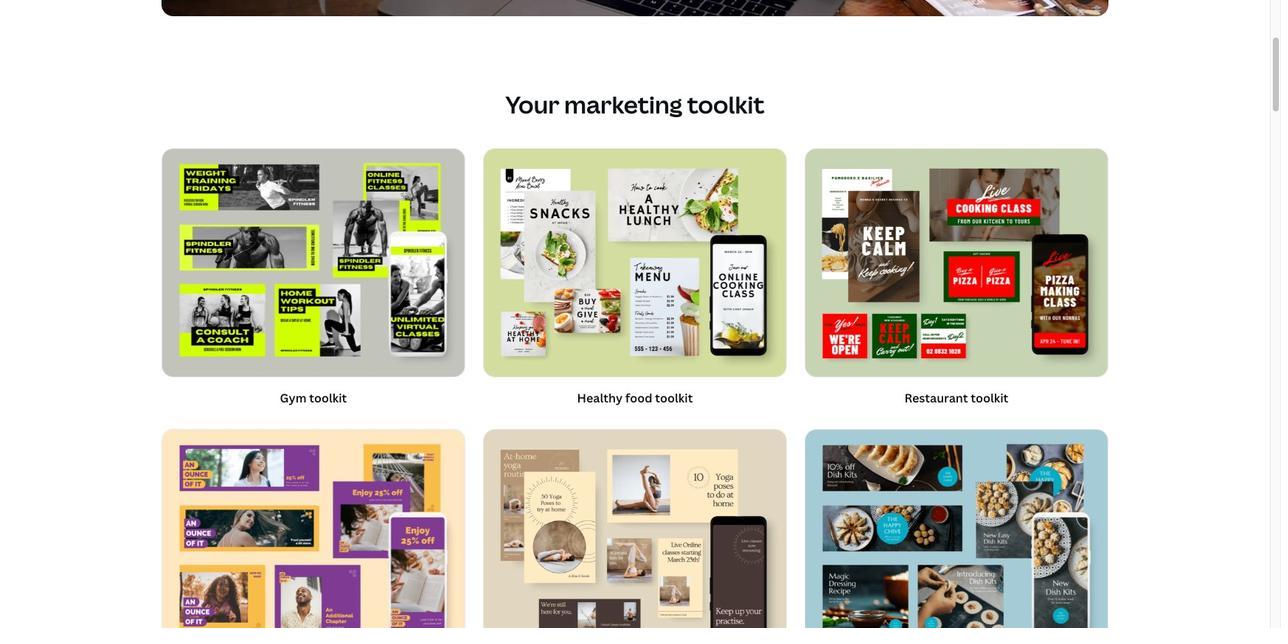 Task type: describe. For each thing, give the bounding box(es) containing it.
restaurant toolkit
[[905, 390, 1009, 407]]

healthy food toolkit link
[[483, 148, 787, 411]]

restaruant toolkit thumb 2x image
[[806, 149, 1108, 377]]

healthy
[[577, 390, 623, 407]]

gym
[[280, 390, 307, 407]]

gym toolkit link
[[162, 148, 466, 411]]



Task type: locate. For each thing, give the bounding box(es) containing it.
gym toolkit thumb 2x image
[[162, 149, 465, 377]]

wellness toolkit thumb 2x image
[[484, 430, 787, 629]]

restaruant toolkit thumb 2 2x image
[[806, 430, 1108, 629]]

marketing
[[565, 89, 683, 120]]

ebook toolkit thumb 2x image
[[162, 430, 465, 629]]

food
[[626, 390, 653, 407]]

restaurant toolkit link
[[805, 148, 1109, 411]]

restaurant
[[905, 390, 969, 407]]

gym toolkit
[[280, 390, 347, 407]]

toolkit
[[688, 89, 765, 120], [309, 390, 347, 407], [655, 390, 693, 407], [971, 390, 1009, 407]]

your
[[506, 89, 560, 120]]

health food toolkit thumb 2x image
[[484, 149, 787, 377]]

your marketing toolkit
[[506, 89, 765, 120]]

healthy food toolkit
[[577, 390, 693, 407]]



Task type: vqa. For each thing, say whether or not it's contained in the screenshot.
Healthy
yes



